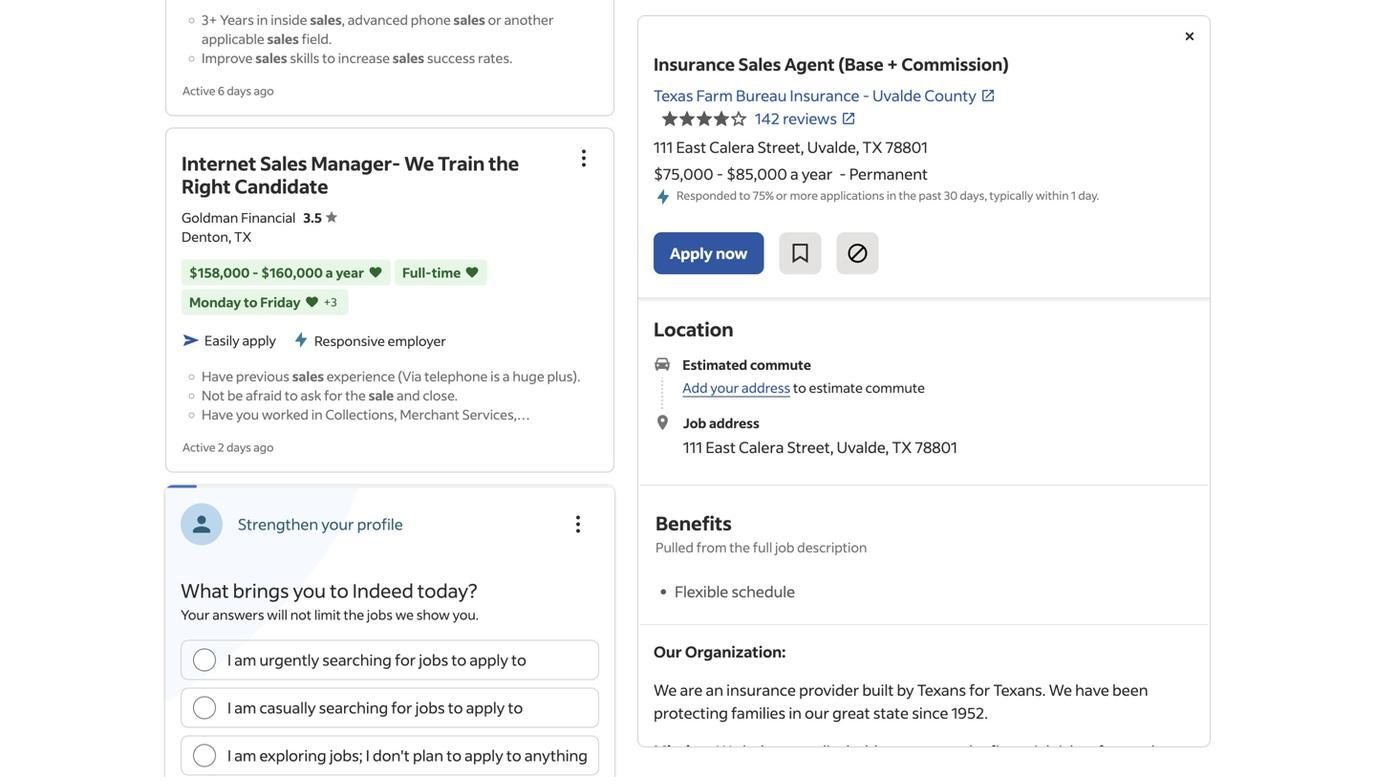 Task type: describe. For each thing, give the bounding box(es) containing it.
non job content: strengthen your profile menu actions image
[[567, 513, 590, 536]]

3.5 out of five stars rating image
[[303, 209, 337, 226]]

6
[[218, 83, 225, 98]]

east inside job address 111 east calera street, uvalde, tx 78801
[[706, 437, 736, 457]]

commission)
[[902, 53, 1010, 75]]

internet sales manager- we train the right candidate button
[[182, 151, 519, 198]]

job
[[775, 539, 795, 556]]

right
[[182, 174, 231, 198]]

texans.
[[994, 680, 1046, 700]]

show
[[417, 606, 450, 624]]

responded to 75% or more applications in the past 30 days, typically within 1 day.
[[677, 188, 1100, 203]]

the inside internet sales manager- we train the right candidate
[[489, 151, 519, 175]]

in inside we are an insurance provider built by texans for texans. we have been protecting families in our great state since 1952.
[[789, 703, 802, 723]]

3.5
[[303, 209, 322, 226]]

searching for casually
[[319, 698, 388, 718]]

matches your preference image for $158,000 - $160,000 a year
[[368, 263, 383, 282]]

texas farm bureau insurance - uvalde county link
[[654, 84, 996, 107]]

answers
[[213, 606, 264, 624]]

78801 inside job address 111 east calera street, uvalde, tx 78801
[[915, 437, 958, 457]]

we inside internet sales manager- we train the right candidate
[[404, 151, 434, 175]]

days for not be afraid to ask for the
[[227, 440, 251, 455]]

1 vertical spatial +
[[324, 294, 331, 309]]

sales left skills
[[256, 49, 287, 66]]

ask
[[301, 387, 322, 404]]

we left are
[[654, 680, 677, 700]]

urgently
[[260, 650, 319, 670]]

since
[[912, 703, 949, 723]]

we left the have
[[1049, 680, 1073, 700]]

train
[[438, 151, 485, 175]]

goldman
[[182, 209, 238, 226]]

or inside "or another applicable"
[[488, 11, 502, 28]]

previous
[[236, 368, 290, 385]]

not
[[202, 387, 225, 404]]

address inside estimated commute add your address to estimate commute
[[742, 379, 791, 397]]

$75,000
[[654, 164, 714, 184]]

you inside have previous sales experience (via telephone is a huge plus). not be afraid to ask for the sale and close. have you worked in collections, merchant services,…
[[236, 406, 259, 423]]

am for urgently
[[234, 650, 257, 670]]

manage
[[903, 742, 961, 761]]

,
[[342, 11, 345, 28]]

flexible schedule
[[675, 582, 796, 602]]

the inside 'we help our policyholders manage the financial risks of everyday life and successfully recover from insured losses through prompt'
[[964, 742, 988, 761]]

casually
[[260, 698, 316, 718]]

111 inside job address 111 east calera street, uvalde, tx 78801
[[684, 437, 703, 457]]

1 have from the top
[[202, 368, 233, 385]]

years
[[220, 11, 254, 28]]

description
[[798, 539, 868, 556]]

a for $85,000
[[791, 164, 799, 184]]

we
[[396, 606, 414, 624]]

from inside benefits pulled from the full job description
[[697, 539, 727, 556]]

days for improve
[[227, 83, 252, 98]]

(via
[[398, 368, 422, 385]]

applications
[[821, 188, 885, 203]]

a for $160,000
[[326, 264, 333, 281]]

increase
[[338, 49, 390, 66]]

$85,000
[[727, 164, 788, 184]]

sales right phone
[[454, 11, 486, 28]]

reviews
[[783, 109, 838, 128]]

internet sales manager- we train the right candidate
[[182, 151, 519, 198]]

apply
[[670, 244, 713, 263]]

time
[[432, 264, 461, 281]]

for inside we are an insurance provider built by texans for texans. we have been protecting families in our great state since 1952.
[[970, 680, 991, 700]]

close.
[[423, 387, 458, 404]]

our inside we are an insurance provider built by texans for texans. we have been protecting families in our great state since 1952.
[[805, 703, 830, 723]]

i right jobs;
[[366, 746, 370, 765]]

active for improve
[[183, 83, 216, 98]]

rates.
[[478, 49, 513, 66]]

active for not be afraid to ask for the
[[183, 440, 216, 455]]

agent
[[785, 53, 835, 75]]

policyholders
[[805, 742, 900, 761]]

3+ years in inside sales , advanced phone sales
[[202, 11, 486, 28]]

and inside 'we help our policyholders manage the financial risks of everyday life and successfully recover from insured losses through prompt'
[[679, 765, 705, 777]]

and inside have previous sales experience (via telephone is a huge plus). not be afraid to ask for the sale and close. have you worked in collections, merchant services,…
[[397, 387, 420, 404]]

sale
[[369, 387, 394, 404]]

sales for internet
[[260, 151, 307, 175]]

you.
[[453, 606, 479, 624]]

apply right plan
[[465, 746, 504, 765]]

today?
[[418, 578, 478, 603]]

sales up the field.
[[310, 11, 342, 28]]

texas farm bureau insurance - uvalde county
[[654, 86, 977, 105]]

success
[[427, 49, 475, 66]]

benefits
[[656, 511, 732, 536]]

you inside what brings you to indeed today? your answers will not limit the jobs we show you.
[[293, 578, 326, 603]]

financial
[[991, 742, 1050, 761]]

street, inside job address 111 east calera street, uvalde, tx 78801
[[787, 437, 834, 457]]

i for i am exploring jobs; i don't plan to apply to anything
[[228, 746, 231, 765]]

risks
[[1053, 742, 1086, 761]]

not
[[290, 606, 312, 624]]

full-
[[403, 264, 432, 281]]

financial
[[241, 209, 296, 226]]

jobs for casually
[[416, 698, 445, 718]]

add your address button
[[683, 379, 791, 397]]

responsive employer
[[315, 332, 446, 349]]

- up responded
[[717, 164, 724, 184]]

an
[[706, 680, 724, 700]]

i am casually searching for jobs to apply to
[[228, 698, 523, 718]]

from inside 'we help our policyholders manage the financial risks of everyday life and successfully recover from insured losses through prompt'
[[854, 765, 889, 777]]

(base
[[839, 53, 884, 75]]

to inside what brings you to indeed today? your answers will not limit the jobs we show you.
[[330, 578, 349, 603]]

apply now
[[670, 244, 748, 263]]

1 horizontal spatial insurance
[[790, 86, 860, 105]]

0 vertical spatial uvalde,
[[808, 137, 860, 157]]

inside
[[271, 11, 307, 28]]

in right years at the top left of the page
[[257, 11, 268, 28]]

typically
[[990, 188, 1034, 203]]

for down we at left
[[395, 650, 416, 670]]

address inside job address 111 east calera street, uvalde, tx 78801
[[709, 414, 760, 431]]

job
[[684, 414, 707, 431]]

texans
[[918, 680, 967, 700]]

0 horizontal spatial 111
[[654, 137, 673, 157]]

now
[[716, 244, 748, 263]]

ago for not be afraid to ask for the
[[254, 440, 274, 455]]

our inside 'we help our policyholders manage the financial risks of everyday life and successfully recover from insured losses through prompt'
[[777, 742, 802, 761]]

the inside have previous sales experience (via telephone is a huge plus). not be afraid to ask for the sale and close. have you worked in collections, merchant services,…
[[345, 387, 366, 404]]

estimated
[[683, 356, 748, 374]]

not interested image
[[847, 242, 870, 265]]

your inside estimated commute add your address to estimate commute
[[711, 379, 739, 397]]

uvalde
[[873, 86, 922, 105]]

matches your preference image for monday to friday
[[305, 293, 320, 312]]

we are an insurance provider built by texans for texans. we have been protecting families in our great state since 1952.
[[654, 680, 1149, 723]]

indeed
[[353, 578, 414, 603]]

benefits pulled from the full job description
[[656, 511, 868, 556]]

provider
[[799, 680, 860, 700]]

- inside "texas farm bureau insurance - uvalde county" link
[[863, 86, 870, 105]]

advanced
[[348, 11, 408, 28]]

a inside have previous sales experience (via telephone is a huge plus). not be afraid to ask for the sale and close. have you worked in collections, merchant services,…
[[503, 368, 510, 385]]

close job details image
[[1179, 25, 1202, 48]]

142 reviews
[[755, 109, 838, 128]]

everyday
[[1107, 742, 1172, 761]]

great
[[833, 703, 871, 723]]

calera inside job address 111 east calera street, uvalde, tx 78801
[[739, 437, 784, 457]]

schedule
[[732, 582, 796, 602]]

friday
[[260, 293, 301, 311]]

what
[[181, 578, 229, 603]]

jobs for urgently
[[419, 650, 449, 670]]

i for i am urgently searching for jobs to apply to
[[228, 650, 231, 670]]

texas
[[654, 86, 694, 105]]

internet
[[182, 151, 256, 175]]

save this job image
[[789, 242, 812, 265]]

uvalde, inside job address 111 east calera street, uvalde, tx 78801
[[837, 437, 889, 457]]

i for i am casually searching for jobs to apply to
[[228, 698, 231, 718]]

insurance
[[727, 680, 796, 700]]

limit
[[314, 606, 341, 624]]



Task type: vqa. For each thing, say whether or not it's contained in the screenshot.
Texans
yes



Task type: locate. For each thing, give the bounding box(es) containing it.
0 horizontal spatial matches your preference image
[[305, 293, 320, 312]]

3 am from the top
[[234, 746, 257, 765]]

1
[[1072, 188, 1077, 203]]

searching up jobs;
[[319, 698, 388, 718]]

2 horizontal spatial a
[[791, 164, 799, 184]]

and
[[397, 387, 420, 404], [679, 765, 705, 777]]

have down not
[[202, 406, 233, 423]]

sales
[[739, 53, 781, 75], [260, 151, 307, 175]]

or right 75%
[[776, 188, 788, 203]]

0 horizontal spatial or
[[488, 11, 502, 28]]

brings
[[233, 578, 289, 603]]

1 vertical spatial searching
[[319, 698, 388, 718]]

easily
[[205, 332, 240, 349]]

we help our policyholders manage the financial risks of everyday life and successfully recover from insured losses through prompt
[[654, 742, 1172, 777]]

calera down add your address button
[[739, 437, 784, 457]]

state
[[874, 703, 909, 723]]

insurance up farm
[[654, 53, 735, 75]]

1 horizontal spatial tx
[[863, 137, 883, 157]]

sales inside have previous sales experience (via telephone is a huge plus). not be afraid to ask for the sale and close. have you worked in collections, merchant services,…
[[292, 368, 324, 385]]

2 am from the top
[[234, 698, 257, 718]]

sales down "or another applicable"
[[393, 49, 425, 66]]

1 vertical spatial our
[[777, 742, 802, 761]]

2 have from the top
[[202, 406, 233, 423]]

0 horizontal spatial our
[[777, 742, 802, 761]]

commute right estimate
[[866, 379, 925, 397]]

2 days from the top
[[227, 440, 251, 455]]

75%
[[753, 188, 774, 203]]

by
[[897, 680, 915, 700]]

1 horizontal spatial or
[[776, 188, 788, 203]]

apply now button
[[654, 233, 764, 275]]

1 vertical spatial east
[[706, 437, 736, 457]]

the right limit
[[344, 606, 364, 624]]

sales up bureau
[[739, 53, 781, 75]]

field.
[[302, 30, 332, 47]]

I am urgently searching for jobs to apply to radio
[[193, 649, 216, 672]]

1 vertical spatial street,
[[787, 437, 834, 457]]

1 vertical spatial matches your preference image
[[305, 293, 320, 312]]

built
[[863, 680, 894, 700]]

active left 6
[[183, 83, 216, 98]]

0 vertical spatial days
[[227, 83, 252, 98]]

apply up "previous" at the left of page
[[242, 332, 276, 349]]

1 horizontal spatial matches your preference image
[[368, 263, 383, 282]]

monday to friday
[[189, 293, 301, 311]]

0 horizontal spatial sales
[[260, 151, 307, 175]]

1 vertical spatial have
[[202, 406, 233, 423]]

for up 1952.
[[970, 680, 991, 700]]

our down provider
[[805, 703, 830, 723]]

within
[[1036, 188, 1069, 203]]

successfully
[[709, 765, 794, 777]]

1 vertical spatial a
[[326, 264, 333, 281]]

1 active from the top
[[183, 83, 216, 98]]

street, down estimate
[[787, 437, 834, 457]]

denton, tx
[[182, 228, 252, 245]]

0 vertical spatial our
[[805, 703, 830, 723]]

job address 111 east calera street, uvalde, tx 78801
[[684, 414, 958, 457]]

recover
[[797, 765, 851, 777]]

2 vertical spatial a
[[503, 368, 510, 385]]

sales up financial
[[260, 151, 307, 175]]

1 vertical spatial days
[[227, 440, 251, 455]]

am right the i am urgently searching for jobs to apply to radio at the left of the page
[[234, 650, 257, 670]]

i right i am casually searching for jobs to apply to radio
[[228, 698, 231, 718]]

east down job
[[706, 437, 736, 457]]

0 vertical spatial commute
[[751, 356, 812, 374]]

apply up i am exploring jobs; i don't plan to apply to anything on the left
[[466, 698, 505, 718]]

1 vertical spatial your
[[322, 515, 354, 534]]

0 vertical spatial address
[[742, 379, 791, 397]]

in down the permanent
[[887, 188, 897, 203]]

0 vertical spatial jobs
[[367, 606, 393, 624]]

in inside have previous sales experience (via telephone is a huge plus). not be afraid to ask for the sale and close. have you worked in collections, merchant services,…
[[311, 406, 323, 423]]

2 active from the top
[[183, 440, 216, 455]]

the up losses
[[964, 742, 988, 761]]

days right 6
[[227, 83, 252, 98]]

another
[[504, 11, 554, 28]]

0 horizontal spatial a
[[326, 264, 333, 281]]

0 vertical spatial year
[[802, 164, 833, 184]]

1 vertical spatial from
[[854, 765, 889, 777]]

3.9 out of 5 stars image
[[662, 107, 748, 130]]

year for $160,000
[[336, 264, 364, 281]]

street, up $75,000 - $85,000 a year - permanent
[[758, 137, 805, 157]]

matches your preference image left '+ 3'
[[305, 293, 320, 312]]

1 horizontal spatial +
[[887, 53, 899, 75]]

ago right 6
[[254, 83, 274, 98]]

we left train on the top left
[[404, 151, 434, 175]]

applicable
[[202, 30, 265, 47]]

in right families
[[789, 703, 802, 723]]

we left "help"
[[717, 742, 740, 761]]

or another applicable
[[202, 11, 554, 47]]

don't
[[373, 746, 410, 765]]

$158,000
[[189, 264, 250, 281]]

insurance
[[654, 53, 735, 75], [790, 86, 860, 105]]

to inside have previous sales experience (via telephone is a huge plus). not be afraid to ask for the sale and close. have you worked in collections, merchant services,…
[[285, 387, 298, 404]]

+ 3
[[324, 294, 337, 309]]

1 vertical spatial active
[[183, 440, 216, 455]]

and down (via
[[397, 387, 420, 404]]

1 horizontal spatial from
[[854, 765, 889, 777]]

monday
[[189, 293, 241, 311]]

from down policyholders
[[854, 765, 889, 777]]

1 ago from the top
[[254, 83, 274, 98]]

a up more
[[791, 164, 799, 184]]

you up not
[[293, 578, 326, 603]]

0 vertical spatial your
[[711, 379, 739, 397]]

the down experience
[[345, 387, 366, 404]]

i right i am exploring jobs; i don't plan to apply to anything option
[[228, 746, 231, 765]]

142 reviews link
[[755, 109, 857, 128]]

1 vertical spatial address
[[709, 414, 760, 431]]

jobs down show
[[419, 650, 449, 670]]

responsive
[[315, 332, 385, 349]]

searching for urgently
[[323, 650, 392, 670]]

0 vertical spatial a
[[791, 164, 799, 184]]

am for casually
[[234, 698, 257, 718]]

i am exploring jobs; i don't plan to apply to anything
[[228, 746, 588, 765]]

full
[[753, 539, 773, 556]]

am for exploring
[[234, 746, 257, 765]]

- left "uvalde"
[[863, 86, 870, 105]]

111 up $75,000
[[654, 137, 673, 157]]

0 horizontal spatial you
[[236, 406, 259, 423]]

0 vertical spatial am
[[234, 650, 257, 670]]

ago
[[254, 83, 274, 98], [254, 440, 274, 455]]

1 horizontal spatial you
[[293, 578, 326, 603]]

of
[[1089, 742, 1104, 761]]

I am casually searching for jobs to apply to radio
[[193, 697, 216, 720]]

0 horizontal spatial tx
[[234, 228, 252, 245]]

0 vertical spatial street,
[[758, 137, 805, 157]]

have up not
[[202, 368, 233, 385]]

uvalde, down estimate
[[837, 437, 889, 457]]

your
[[181, 606, 210, 624]]

skills
[[290, 49, 320, 66]]

the inside benefits pulled from the full job description
[[730, 539, 751, 556]]

from
[[697, 539, 727, 556], [854, 765, 889, 777]]

1 days from the top
[[227, 83, 252, 98]]

for up i am exploring jobs; i don't plan to apply to anything on the left
[[391, 698, 413, 718]]

1 am from the top
[[234, 650, 257, 670]]

our organization:
[[654, 642, 786, 662]]

commute
[[751, 356, 812, 374], [866, 379, 925, 397]]

to inside estimated commute add your address to estimate commute
[[794, 379, 807, 397]]

+ right (base
[[887, 53, 899, 75]]

jobs inside what brings you to indeed today? your answers will not limit the jobs we show you.
[[367, 606, 393, 624]]

permanent
[[850, 164, 928, 184]]

a right 'is'
[[503, 368, 510, 385]]

be
[[227, 387, 243, 404]]

we inside 'we help our policyholders manage the financial risks of everyday life and successfully recover from insured losses through prompt'
[[717, 742, 740, 761]]

1 horizontal spatial sales
[[739, 53, 781, 75]]

days right 2
[[227, 440, 251, 455]]

your down estimated
[[711, 379, 739, 397]]

you down be
[[236, 406, 259, 423]]

1 vertical spatial tx
[[234, 228, 252, 245]]

address down add your address button
[[709, 414, 760, 431]]

2
[[218, 440, 224, 455]]

help
[[743, 742, 774, 761]]

1 horizontal spatial your
[[711, 379, 739, 397]]

sales down inside
[[267, 30, 299, 47]]

more
[[790, 188, 818, 203]]

matches your preference image
[[465, 263, 480, 282]]

east up $75,000
[[676, 137, 707, 157]]

sales field.
[[267, 30, 332, 47]]

1 vertical spatial and
[[679, 765, 705, 777]]

1 horizontal spatial a
[[503, 368, 510, 385]]

1 vertical spatial sales
[[260, 151, 307, 175]]

- up applications
[[840, 164, 847, 184]]

1 vertical spatial ago
[[254, 440, 274, 455]]

calera up the '$85,000'
[[710, 137, 755, 157]]

or left another
[[488, 11, 502, 28]]

searching up i am casually searching for jobs to apply to
[[323, 650, 392, 670]]

improve
[[202, 49, 253, 66]]

for inside have previous sales experience (via telephone is a huge plus). not be afraid to ask for the sale and close. have you worked in collections, merchant services,…
[[324, 387, 343, 404]]

0 vertical spatial insurance
[[654, 53, 735, 75]]

days,
[[960, 188, 988, 203]]

111 down job
[[684, 437, 703, 457]]

manager-
[[311, 151, 401, 175]]

2 vertical spatial am
[[234, 746, 257, 765]]

0 vertical spatial 111
[[654, 137, 673, 157]]

1 vertical spatial jobs
[[419, 650, 449, 670]]

uvalde,
[[808, 137, 860, 157], [837, 437, 889, 457]]

from down the benefits
[[697, 539, 727, 556]]

commute up add your address button
[[751, 356, 812, 374]]

in down ask
[[311, 406, 323, 423]]

matches your preference image
[[368, 263, 383, 282], [305, 293, 320, 312]]

tx inside job address 111 east calera street, uvalde, tx 78801
[[892, 437, 912, 457]]

active left 2
[[183, 440, 216, 455]]

for right ask
[[324, 387, 343, 404]]

0 vertical spatial matches your preference image
[[368, 263, 383, 282]]

sales for insurance
[[739, 53, 781, 75]]

flexible
[[675, 582, 729, 602]]

the right train on the top left
[[489, 151, 519, 175]]

sales up ask
[[292, 368, 324, 385]]

0 horizontal spatial +
[[324, 294, 331, 309]]

your left profile
[[322, 515, 354, 534]]

0 horizontal spatial from
[[697, 539, 727, 556]]

1 vertical spatial year
[[336, 264, 364, 281]]

jobs down "indeed"
[[367, 606, 393, 624]]

and down the mission:
[[679, 765, 705, 777]]

+ up responsive
[[324, 294, 331, 309]]

0 horizontal spatial year
[[336, 264, 364, 281]]

farm
[[697, 86, 733, 105]]

worked
[[262, 406, 309, 423]]

year up more
[[802, 164, 833, 184]]

0 vertical spatial ago
[[254, 83, 274, 98]]

active 6 days ago
[[183, 83, 274, 98]]

employer
[[388, 332, 446, 349]]

sales
[[310, 11, 342, 28], [454, 11, 486, 28], [267, 30, 299, 47], [256, 49, 287, 66], [393, 49, 425, 66], [292, 368, 324, 385]]

0 vertical spatial from
[[697, 539, 727, 556]]

jobs up plan
[[416, 698, 445, 718]]

our
[[654, 642, 682, 662]]

insurance up the reviews
[[790, 86, 860, 105]]

uvalde, down the reviews
[[808, 137, 860, 157]]

0 vertical spatial sales
[[739, 53, 781, 75]]

i right the i am urgently searching for jobs to apply to radio at the left of the page
[[228, 650, 231, 670]]

1 vertical spatial calera
[[739, 437, 784, 457]]

am right i am casually searching for jobs to apply to radio
[[234, 698, 257, 718]]

ago for improve
[[254, 83, 274, 98]]

0 horizontal spatial and
[[397, 387, 420, 404]]

a up '+ 3'
[[326, 264, 333, 281]]

1 vertical spatial insurance
[[790, 86, 860, 105]]

2 ago from the top
[[254, 440, 274, 455]]

2 vertical spatial jobs
[[416, 698, 445, 718]]

1 vertical spatial commute
[[866, 379, 925, 397]]

plus).
[[547, 368, 581, 385]]

the left full
[[730, 539, 751, 556]]

0 vertical spatial or
[[488, 11, 502, 28]]

0 horizontal spatial your
[[322, 515, 354, 534]]

- up monday to friday
[[253, 264, 259, 281]]

1 horizontal spatial our
[[805, 703, 830, 723]]

searching
[[323, 650, 392, 670], [319, 698, 388, 718]]

0 vertical spatial +
[[887, 53, 899, 75]]

address down estimated
[[742, 379, 791, 397]]

1 vertical spatial 78801
[[915, 437, 958, 457]]

exploring
[[260, 746, 327, 765]]

0 vertical spatial active
[[183, 83, 216, 98]]

in
[[257, 11, 268, 28], [887, 188, 897, 203], [311, 406, 323, 423], [789, 703, 802, 723]]

the inside what brings you to indeed today? your answers will not limit the jobs we show you.
[[344, 606, 364, 624]]

jobs;
[[330, 746, 363, 765]]

0 vertical spatial searching
[[323, 650, 392, 670]]

afraid
[[246, 387, 282, 404]]

apply down "you."
[[470, 650, 509, 670]]

3
[[331, 294, 337, 309]]

1 vertical spatial or
[[776, 188, 788, 203]]

1 vertical spatial 111
[[684, 437, 703, 457]]

1 horizontal spatial 111
[[684, 437, 703, 457]]

3+
[[202, 11, 217, 28]]

1 horizontal spatial year
[[802, 164, 833, 184]]

what brings you to indeed today? your answers will not limit the jobs we show you.
[[181, 578, 479, 624]]

experience
[[327, 368, 395, 385]]

insured
[[892, 765, 945, 777]]

0 horizontal spatial insurance
[[654, 53, 735, 75]]

we
[[404, 151, 434, 175], [654, 680, 677, 700], [1049, 680, 1073, 700], [717, 742, 740, 761]]

am right i am exploring jobs; i don't plan to apply to anything option
[[234, 746, 257, 765]]

2 horizontal spatial tx
[[892, 437, 912, 457]]

ago down the worked
[[254, 440, 274, 455]]

year up 3
[[336, 264, 364, 281]]

1 horizontal spatial commute
[[866, 379, 925, 397]]

2 vertical spatial tx
[[892, 437, 912, 457]]

matches your preference image left full-
[[368, 263, 383, 282]]

1 vertical spatial am
[[234, 698, 257, 718]]

0 vertical spatial and
[[397, 387, 420, 404]]

what brings you to indeed today? option group
[[181, 640, 599, 777]]

the left past
[[899, 188, 917, 203]]

location
[[654, 317, 734, 342]]

1 vertical spatial you
[[293, 578, 326, 603]]

1 horizontal spatial and
[[679, 765, 705, 777]]

year for $85,000
[[802, 164, 833, 184]]

through
[[995, 765, 1053, 777]]

0 vertical spatial 78801
[[886, 137, 928, 157]]

0 vertical spatial you
[[236, 406, 259, 423]]

0 vertical spatial tx
[[863, 137, 883, 157]]

0 horizontal spatial commute
[[751, 356, 812, 374]]

our right "help"
[[777, 742, 802, 761]]

sales inside internet sales manager- we train the right candidate
[[260, 151, 307, 175]]

apply
[[242, 332, 276, 349], [470, 650, 509, 670], [466, 698, 505, 718], [465, 746, 504, 765]]

0 vertical spatial have
[[202, 368, 233, 385]]

anything
[[525, 746, 588, 765]]

I am exploring jobs; I don't plan to apply to anything radio
[[193, 744, 216, 767]]

0 vertical spatial east
[[676, 137, 707, 157]]

0 vertical spatial calera
[[710, 137, 755, 157]]

job actions for internet sales manager- we train the right candidate is collapsed image
[[573, 147, 596, 170]]

1 vertical spatial uvalde,
[[837, 437, 889, 457]]



